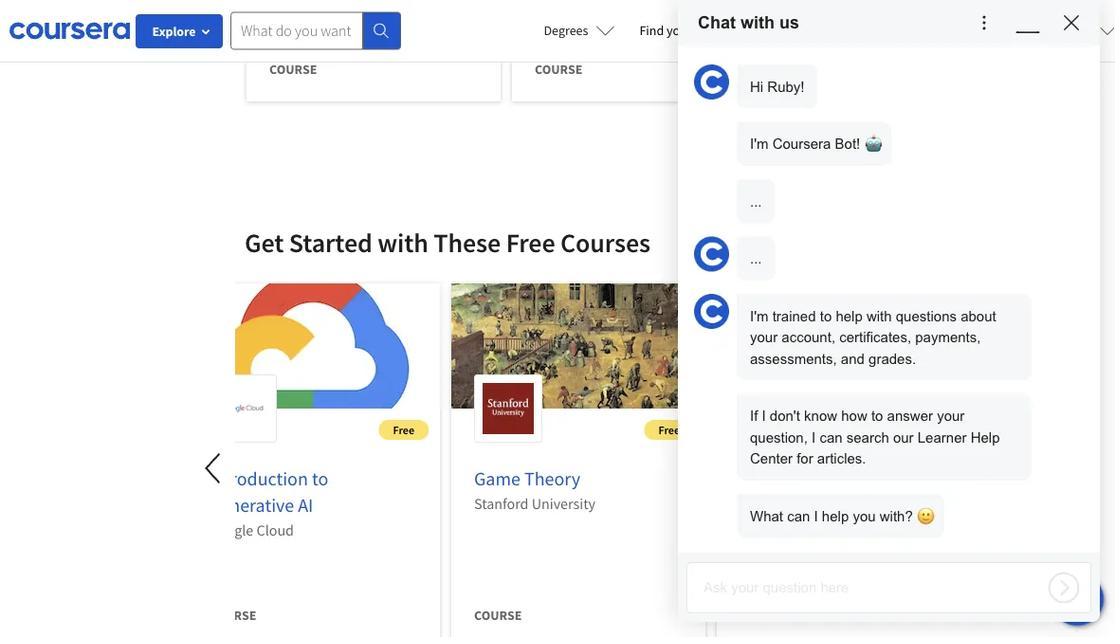 Task type: describe. For each thing, give the bounding box(es) containing it.
trained
[[773, 308, 817, 324]]

you
[[853, 509, 876, 524]]

questions
[[896, 308, 957, 324]]

chat with us
[[698, 13, 800, 32]]

explore button
[[136, 14, 223, 48]]

professional
[[801, 61, 891, 78]]

certificates,
[[840, 330, 912, 345]]

can inside if i don't know how to answer your question, i can search our learner help center for articles.
[[820, 430, 843, 445]]

how
[[842, 408, 868, 424]]

message from virtual agent element for i'm's chat with us icon
[[737, 294, 1032, 538]]

university inside the game theory stanford university
[[532, 494, 596, 513]]

if
[[751, 408, 758, 424]]

algorithms, part i princeton university
[[740, 467, 876, 513]]

🙂
[[917, 509, 932, 524]]

i right if
[[762, 408, 766, 424]]

chat
[[698, 13, 736, 32]]

professional certificate link
[[778, 0, 1032, 117]]

grades.
[[869, 351, 917, 367]]

what
[[751, 509, 784, 524]]

free for game theory
[[659, 423, 680, 437]]

with?
[[880, 509, 913, 524]]

Ask your question here text field
[[688, 571, 1038, 605]]

log containing hi ruby!
[[678, 46, 1091, 548]]

help image
[[973, 11, 997, 35]]

previous slide image
[[192, 446, 237, 491]]

get
[[245, 226, 284, 260]]

courses
[[561, 226, 651, 260]]

answer
[[888, 408, 934, 424]]

google
[[209, 521, 254, 540]]

algorithms,
[[740, 467, 831, 491]]

stanford
[[474, 494, 529, 513]]

certificate
[[894, 61, 968, 78]]

help for i
[[822, 509, 849, 524]]

and
[[841, 351, 865, 367]]

i inside algorithms, part i princeton university
[[871, 467, 876, 491]]

minimize window image
[[1017, 11, 1040, 35]]

payments,
[[916, 330, 981, 345]]

english button
[[768, 0, 883, 62]]

find your new career link
[[630, 19, 768, 43]]

game theory stanford university
[[474, 467, 596, 513]]

0 horizontal spatial your
[[667, 22, 692, 39]]

i'm for i'm coursera bot! 🤖
[[751, 136, 769, 152]]

hi
[[751, 79, 764, 94]]

to inside introduction to generative ai google cloud
[[312, 467, 329, 491]]

1 horizontal spatial free
[[506, 226, 556, 260]]

What do you want to learn? text field
[[231, 12, 363, 50]]

university inside algorithms, part i princeton university
[[804, 494, 868, 513]]

articles.
[[818, 451, 867, 467]]

1 ... from the top
[[751, 194, 762, 209]]

ruby!
[[768, 79, 805, 94]]

2 ... from the top
[[751, 251, 762, 267]]

question,
[[751, 430, 808, 445]]

your for if
[[938, 408, 965, 424]]

chat with us image
[[695, 237, 730, 272]]

don't
[[770, 408, 801, 424]]

next slide image
[[901, 446, 947, 491]]

theory
[[525, 467, 581, 491]]

1 course link from the left
[[247, 0, 501, 117]]

2 course link from the left
[[512, 0, 767, 117]]

1 vertical spatial can
[[788, 509, 811, 524]]

new
[[695, 22, 720, 39]]



Task type: vqa. For each thing, say whether or not it's contained in the screenshot.
Hi Ruby!
yes



Task type: locate. For each thing, give the bounding box(es) containing it.
to inside if i don't know how to answer your question, i can search our learner help center for articles.
[[872, 408, 884, 424]]

your up assessments,
[[751, 330, 778, 345]]

0 horizontal spatial university
[[532, 494, 596, 513]]

2 message from virtual agent element from the top
[[737, 294, 1032, 538]]

0 vertical spatial message from virtual agent element
[[737, 65, 1032, 223]]

i'm coursera bot! 🤖
[[751, 136, 879, 152]]

free for introduction to generative ai
[[393, 423, 415, 437]]

2 university from the left
[[804, 494, 868, 513]]

help for to
[[836, 308, 863, 324]]

your inside i'm trained to help with questions about your account, certificates, payments, assessments, and grades.
[[751, 330, 778, 345]]

0 vertical spatial help
[[836, 308, 863, 324]]

2 vertical spatial chat with us image
[[1063, 584, 1093, 615]]

cloud
[[257, 521, 294, 540]]

close image
[[1060, 11, 1084, 35]]

0 vertical spatial can
[[820, 430, 843, 445]]

to right the 'how'
[[872, 408, 884, 424]]

i'm
[[751, 136, 769, 152], [751, 308, 769, 324]]

None search field
[[231, 12, 401, 50]]

degrees
[[544, 22, 589, 39]]

2 vertical spatial with
[[867, 308, 892, 324]]

0 vertical spatial i'm
[[751, 136, 769, 152]]

with up certificates,
[[867, 308, 892, 324]]

part
[[835, 467, 868, 491]]

1 horizontal spatial your
[[751, 330, 778, 345]]

with inside i'm trained to help with questions about your account, certificates, payments, assessments, and grades.
[[867, 308, 892, 324]]

your up learner
[[938, 408, 965, 424]]

to
[[820, 308, 832, 324], [872, 408, 884, 424], [312, 467, 329, 491]]

us
[[780, 13, 800, 32]]

university down part
[[804, 494, 868, 513]]

introduction to generative ai link
[[209, 467, 329, 518]]

help up certificates,
[[836, 308, 863, 324]]

help left you
[[822, 509, 849, 524]]

algorithms, part i link
[[740, 467, 876, 491]]

1 horizontal spatial university
[[804, 494, 868, 513]]

... down i'm coursera bot! 🤖
[[751, 194, 762, 209]]

1 vertical spatial i'm
[[751, 308, 769, 324]]

1 message from virtual agent element from the top
[[737, 65, 1032, 223]]

started
[[289, 226, 373, 260]]

introduction to generative ai google cloud
[[209, 467, 329, 540]]

i down algorithms, part i link
[[815, 509, 819, 524]]

professional certificate
[[801, 61, 968, 78]]

can right what
[[788, 509, 811, 524]]

can
[[820, 430, 843, 445], [788, 509, 811, 524]]

1 vertical spatial with
[[378, 226, 429, 260]]

i'm for i'm trained to help with questions about your account, certificates, payments, assessments, and grades.
[[751, 308, 769, 324]]

ai
[[298, 494, 313, 518]]

find your new career
[[640, 22, 759, 39]]

to up 'ai'
[[312, 467, 329, 491]]

0 vertical spatial ...
[[751, 194, 762, 209]]

0 horizontal spatial course link
[[247, 0, 501, 117]]

i'm left 'trained'
[[751, 308, 769, 324]]

help inside i'm trained to help with questions about your account, certificates, payments, assessments, and grades.
[[836, 308, 863, 324]]

chat with us image for i'm
[[695, 294, 730, 329]]

2 vertical spatial to
[[312, 467, 329, 491]]

0 horizontal spatial can
[[788, 509, 811, 524]]

for
[[797, 451, 814, 467]]

1 vertical spatial to
[[872, 408, 884, 424]]

1 horizontal spatial with
[[741, 13, 775, 32]]

with
[[741, 13, 775, 32], [378, 226, 429, 260], [867, 308, 892, 324]]

course
[[269, 61, 317, 78], [535, 61, 583, 78], [209, 607, 257, 624], [474, 607, 522, 624], [740, 607, 788, 624]]

know
[[805, 408, 838, 424]]

account,
[[782, 330, 836, 345]]

2 horizontal spatial free
[[659, 423, 680, 437]]

i'm left coursera
[[751, 136, 769, 152]]

2 horizontal spatial with
[[867, 308, 892, 324]]

2 horizontal spatial your
[[938, 408, 965, 424]]

🤖
[[865, 136, 879, 152]]

degrees button
[[529, 9, 630, 51]]

your for i'm
[[751, 330, 778, 345]]

2 i'm from the top
[[751, 308, 769, 324]]

1 i'm from the top
[[751, 136, 769, 152]]

0 horizontal spatial with
[[378, 226, 429, 260]]

1 vertical spatial your
[[751, 330, 778, 345]]

introduction
[[209, 467, 308, 491]]

learner
[[918, 430, 967, 445]]

send image
[[1048, 572, 1081, 604]]

1 horizontal spatial course link
[[512, 0, 767, 117]]

0 vertical spatial chat with us image
[[695, 65, 730, 100]]

search
[[847, 430, 890, 445]]

get started with these free courses
[[245, 226, 651, 260]]

0 vertical spatial to
[[820, 308, 832, 324]]

your inside if i don't know how to answer your question, i can search our learner help center for articles.
[[938, 408, 965, 424]]

chat with us image
[[695, 65, 730, 100], [695, 294, 730, 329], [1063, 584, 1093, 615]]

with left us
[[741, 13, 775, 32]]

1 university from the left
[[532, 494, 596, 513]]

message from virtual agent element for chat with us icon related to hi
[[737, 65, 1032, 223]]

game theory link
[[474, 467, 581, 491]]

i down know
[[812, 430, 816, 445]]

hi ruby!
[[751, 79, 805, 94]]

1 horizontal spatial can
[[820, 430, 843, 445]]

what can i help you with? 🙂
[[751, 509, 932, 524]]

coursera
[[773, 136, 832, 152]]

...
[[751, 194, 762, 209], [751, 251, 762, 267]]

i'm trained to help with questions about your account, certificates, payments, assessments, and grades.
[[751, 308, 997, 367]]

game
[[474, 467, 521, 491]]

0 vertical spatial your
[[667, 22, 692, 39]]

with left 'these'
[[378, 226, 429, 260]]

course link
[[247, 0, 501, 117], [512, 0, 767, 117]]

1 vertical spatial ...
[[751, 251, 762, 267]]

university
[[532, 494, 596, 513], [804, 494, 868, 513]]

1 vertical spatial help
[[822, 509, 849, 524]]

bot!
[[835, 136, 861, 152]]

show notifications image
[[910, 24, 933, 46]]

2 horizontal spatial to
[[872, 408, 884, 424]]

coursera image
[[9, 15, 130, 46]]

message from virtual agent element containing i'm trained to help with questions about your account, certificates, payments, assessments, and grades.
[[737, 294, 1032, 538]]

can down know
[[820, 430, 843, 445]]

princeton
[[740, 494, 801, 513]]

your right find
[[667, 22, 692, 39]]

to up account, at the right
[[820, 308, 832, 324]]

get started with these free courses carousel element
[[175, 169, 983, 638]]

0 horizontal spatial to
[[312, 467, 329, 491]]

message from virtual agent element containing hi ruby!
[[737, 65, 1032, 223]]

english
[[803, 21, 849, 40]]

assessments,
[[751, 351, 838, 367]]

find
[[640, 22, 664, 39]]

if i don't know how to answer your question, i can search our learner help center for articles.
[[751, 408, 1001, 467]]

to inside i'm trained to help with questions about your account, certificates, payments, assessments, and grades.
[[820, 308, 832, 324]]

these
[[434, 226, 501, 260]]

career
[[722, 22, 759, 39]]

i'm inside i'm trained to help with questions about your account, certificates, payments, assessments, and grades.
[[751, 308, 769, 324]]

... right chat with us image
[[751, 251, 762, 267]]

your
[[667, 22, 692, 39], [751, 330, 778, 345], [938, 408, 965, 424]]

our
[[894, 430, 914, 445]]

chat with us image for hi
[[695, 65, 730, 100]]

help
[[971, 430, 1001, 445]]

i right part
[[871, 467, 876, 491]]

explore
[[152, 23, 196, 40]]

i
[[762, 408, 766, 424], [812, 430, 816, 445], [871, 467, 876, 491], [815, 509, 819, 524]]

help
[[836, 308, 863, 324], [822, 509, 849, 524]]

1 vertical spatial message from virtual agent element
[[737, 294, 1032, 538]]

message from virtual agent element
[[737, 65, 1032, 223], [737, 294, 1032, 538]]

1 horizontal spatial to
[[820, 308, 832, 324]]

2 vertical spatial your
[[938, 408, 965, 424]]

1 vertical spatial chat with us image
[[695, 294, 730, 329]]

about
[[961, 308, 997, 324]]

center
[[751, 451, 793, 467]]

log
[[678, 46, 1091, 548]]

0 horizontal spatial free
[[393, 423, 415, 437]]

0 vertical spatial with
[[741, 13, 775, 32]]

free
[[506, 226, 556, 260], [393, 423, 415, 437], [659, 423, 680, 437]]

university down theory on the bottom of the page
[[532, 494, 596, 513]]

generative
[[209, 494, 294, 518]]



